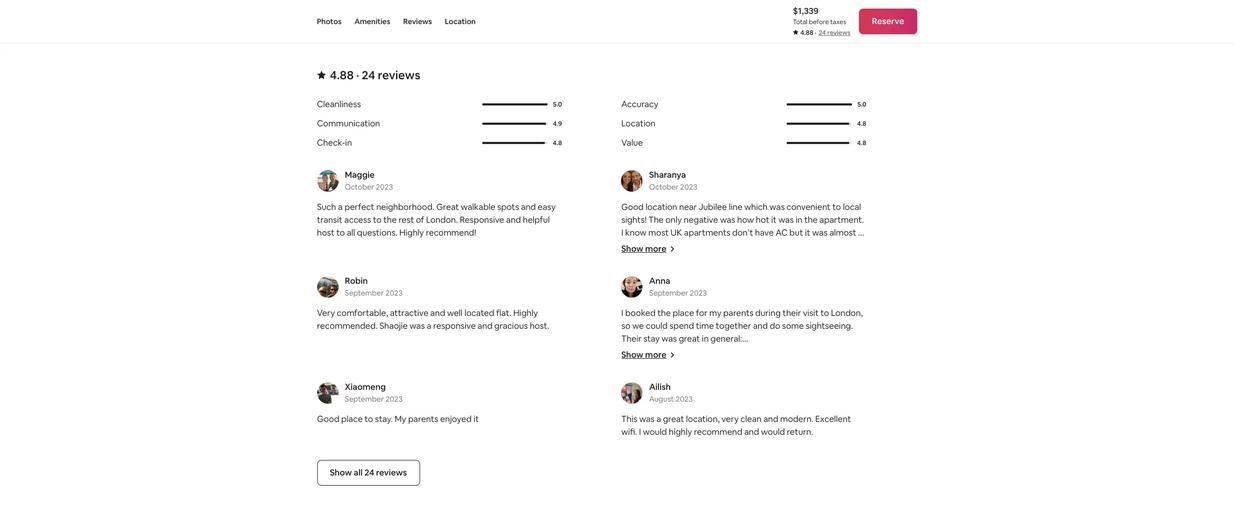 Task type: vqa. For each thing, say whether or not it's contained in the screenshot.


Task type: describe. For each thing, give the bounding box(es) containing it.
and down grocery
[[652, 385, 666, 396]]

0 vertical spatial have
[[755, 227, 774, 238]]

i booked the place for my parents during their visit to london, so we could spend time together and do some sightseeing. their stay was great in general:
[[621, 308, 863, 345]]

attractive
[[390, 308, 429, 319]]

a inside such a perfect neighborhood. great walkable spots and easy transit access to the rest of london. responsive and helpful host to all questions. highly recommend!
[[338, 202, 343, 213]]

almost
[[830, 227, 856, 238]]

ailish
[[649, 382, 671, 393]]

close
[[708, 346, 728, 357]]

the right the quiet:
[[719, 372, 732, 383]]

reviews
[[403, 17, 432, 26]]

place inside the i booked the place for my parents during their visit to london, so we could spend time together and do some sightseeing. their stay was great in general:
[[673, 308, 694, 319]]

sharanya october 2023
[[649, 169, 697, 192]]

it right hot
[[771, 214, 777, 226]]

sightseeing.
[[806, 320, 853, 332]]

this was a great location, very clean and modern. excellent wifi. i would highly recommend and would return.
[[621, 414, 851, 438]]

uk
[[671, 227, 682, 238]]

during
[[755, 308, 781, 319]]

1 horizontal spatial not
[[803, 372, 817, 383]]

0 vertical spatial location
[[445, 17, 476, 26]]

cleanliness
[[317, 99, 361, 110]]

fans
[[663, 253, 680, 264]]

flat.
[[496, 308, 511, 319]]

recommend!
[[426, 227, 476, 238]]

it up with
[[805, 227, 811, 238]]

value
[[621, 137, 643, 148]]

very comfortable, attractive and well located flat. highly recommended. shaojie was a responsive and gracious host.
[[317, 308, 549, 332]]

excellent
[[815, 414, 851, 425]]

easy
[[538, 202, 556, 213]]

all inside show all 24 reviews button
[[354, 467, 363, 479]]

apartment.
[[820, 214, 864, 226]]

sharanya image
[[621, 170, 643, 192]]

reserve button
[[859, 9, 917, 34]]

accuracy
[[621, 99, 658, 110]]

show for i booked the place for my parents during their visit to london, so we could spend time together and do some sightseeing.
[[621, 349, 643, 361]]

not
[[680, 240, 695, 251]]

questions.
[[357, 227, 398, 238]]

1 horizontal spatial ·
[[815, 28, 817, 37]]

location inside good location near jubilee line which was convenient to local sights! the only negative was how hot it was in the apartment. i know most uk apartments don't have ac but it was almost a sauna in there. not the easiest for sleeping with a baby but she did have 2 fans which was helpful. windows don't open. overall it was great though!
[[646, 202, 677, 213]]

responsive
[[433, 320, 476, 332]]

0 vertical spatial noise
[[763, 372, 784, 383]]

transit
[[317, 214, 342, 226]]

spend
[[670, 320, 694, 332]]

booked
[[625, 308, 656, 319]]

0 vertical spatial 4.88
[[800, 28, 814, 37]]

responsive
[[460, 214, 504, 226]]

great inside the this was a great location, very clean and modern. excellent wifi. i would highly recommend and would return.
[[663, 414, 684, 425]]

1 vertical spatial 4.88
[[330, 68, 354, 83]]

london.
[[426, 214, 458, 226]]

gracious
[[494, 320, 528, 332]]

could
[[646, 320, 668, 332]]

that
[[843, 385, 859, 396]]

i inside the i booked the place for my parents during their visit to london, so we could spend time together and do some sightseeing. their stay was great in general:
[[621, 308, 623, 319]]

i inside good location near jubilee line which was convenient to local sights! the only negative was how hot it was in the apartment. i know most uk apartments don't have ac but it was almost a sauna in there. not the easiest for sleeping with a baby but she did have 2 fans which was helpful. windows don't open. overall it was great though!
[[621, 227, 623, 238]]

1 from from the left
[[668, 398, 687, 409]]

disturb
[[756, 385, 784, 396]]

in down most
[[646, 240, 653, 251]]

good place to stay. my parents enjoyed it
[[317, 414, 479, 425]]

0 vertical spatial flat
[[644, 372, 657, 383]]

railway
[[734, 372, 762, 383]]

recommended.
[[317, 320, 378, 332]]

and down 'located'
[[478, 320, 493, 332]]

report this listing button
[[777, 4, 856, 14]]

1 vertical spatial location
[[621, 118, 656, 129]]

comfortable,
[[337, 308, 388, 319]]

1 vertical spatial flat
[[637, 385, 650, 396]]

helpful inside '* the location is really close to the underground station and to some grocery stores and restaurants. * the flat was very quiet: the railway noise was not getting into the flat and the road noise did not disturb them, despite that some noise from emergency vehicles was coming from the road. * great selection of household items available in the flat was really helpful and made their stay comfortable.'
[[644, 436, 671, 447]]

made
[[690, 436, 712, 447]]

shaojie
[[380, 320, 408, 332]]

show for good location near jubilee line which was convenient to local sights! the only negative was how hot it was in the apartment. i know most uk apartments don't have ac but it was almost a sauna in there. not the easiest for sleeping with a baby but she did have 2 fans which was helpful. windows don't open. overall it was great though!
[[621, 243, 643, 255]]

restaurants.
[[721, 359, 768, 370]]

anna image
[[621, 277, 643, 298]]

easiest
[[712, 240, 740, 251]]

1 would from the left
[[643, 427, 667, 438]]

1 vertical spatial 24
[[362, 68, 375, 83]]

return.
[[787, 427, 813, 438]]

some inside the i booked the place for my parents during their visit to london, so we could spend time together and do some sightseeing. their stay was great in general:
[[782, 320, 804, 332]]

local
[[843, 202, 861, 213]]

location button
[[445, 0, 476, 43]]

2023 for ailish
[[676, 394, 693, 404]]

2023 for maggie
[[376, 182, 393, 192]]

photos button
[[317, 0, 342, 43]]

show all 24 reviews
[[330, 467, 407, 479]]

maggie image
[[317, 170, 338, 192]]

maggie image
[[317, 170, 338, 192]]

items
[[742, 423, 764, 435]]

before
[[809, 18, 829, 26]]

2 from from the left
[[818, 398, 837, 409]]

them,
[[786, 385, 809, 396]]

location inside '* the location is really close to the underground station and to some grocery stores and restaurants. * the flat was very quiet: the railway noise was not getting into the flat and the road noise did not disturb them, despite that some noise from emergency vehicles was coming from the road. * great selection of household items available in the flat was really helpful and made their stay comfortable.'
[[644, 346, 675, 357]]

available
[[766, 423, 800, 435]]

check-in
[[317, 137, 352, 148]]

4.8 for check-in
[[553, 139, 562, 147]]

overall
[[621, 266, 649, 277]]

1 vertical spatial some
[[621, 359, 643, 370]]

though!
[[698, 266, 729, 277]]

was inside very comfortable, attractive and well located flat. highly recommended. shaojie was a responsive and gracious host.
[[410, 320, 425, 332]]

1 vertical spatial have
[[636, 253, 655, 264]]

well
[[447, 308, 463, 319]]

amenities button
[[354, 0, 390, 43]]

1 vertical spatial the
[[627, 346, 642, 357]]

this
[[821, 4, 834, 14]]

to down general:
[[730, 346, 739, 357]]

the down coming
[[810, 423, 824, 435]]

to up questions.
[[373, 214, 382, 226]]

clean
[[741, 414, 762, 425]]

4.8 for location
[[857, 120, 866, 128]]

road.
[[621, 411, 642, 422]]

to right the host
[[336, 227, 345, 238]]

show more for i booked the place for my parents during their visit to london, so we could spend time together and do some sightseeing.
[[621, 349, 667, 361]]

is
[[677, 346, 683, 357]]

there.
[[655, 240, 678, 251]]

highly inside very comfortable, attractive and well located flat. highly recommended. shaojie was a responsive and gracious host.
[[513, 308, 538, 319]]

most
[[649, 227, 669, 238]]

the inside good location near jubilee line which was convenient to local sights! the only negative was how hot it was in the apartment. i know most uk apartments don't have ac but it was almost a sauna in there. not the easiest for sleeping with a baby but she did have 2 fans which was helpful. windows don't open. overall it was great though!
[[649, 214, 664, 226]]

their inside '* the location is really close to the underground station and to some grocery stores and restaurants. * the flat was very quiet: the railway noise was not getting into the flat and the road noise did not disturb them, despite that some noise from emergency vehicles was coming from the road. * great selection of household items available in the flat was really helpful and made their stay comfortable.'
[[714, 436, 733, 447]]

$1,339 total before taxes
[[793, 5, 846, 26]]

report
[[795, 4, 819, 14]]

0 horizontal spatial noise
[[645, 398, 666, 409]]

great inside the i booked the place for my parents during their visit to london, so we could spend time together and do some sightseeing. their stay was great in general:
[[679, 333, 700, 345]]

0 vertical spatial reviews
[[827, 28, 851, 37]]

time
[[696, 320, 714, 332]]

0 vertical spatial 24
[[819, 28, 826, 37]]

of inside '* the location is really close to the underground station and to some grocery stores and restaurants. * the flat was very quiet: the railway noise was not getting into the flat and the road noise did not disturb them, despite that some noise from emergency vehicles was coming from the road. * great selection of household items available in the flat was really helpful and made their stay comfortable.'
[[689, 423, 697, 435]]

it right enjoyed
[[474, 414, 479, 425]]

vehicles
[[735, 398, 767, 409]]

1 horizontal spatial which
[[744, 202, 768, 213]]

highly
[[669, 427, 692, 438]]

and left well
[[430, 308, 445, 319]]

into
[[850, 372, 865, 383]]

recommend
[[694, 427, 742, 438]]

sights!
[[621, 214, 647, 226]]

and inside the i booked the place for my parents during their visit to london, so we could spend time together and do some sightseeing. their stay was great in general:
[[753, 320, 768, 332]]

2023 for sharanya
[[680, 182, 697, 192]]

reviews inside button
[[376, 467, 407, 479]]

0 horizontal spatial but
[[790, 227, 803, 238]]

access
[[344, 214, 371, 226]]

neighborhood.
[[376, 202, 435, 213]]

do
[[770, 320, 780, 332]]

anna
[[649, 275, 670, 287]]

to up into
[[855, 346, 864, 357]]

and up the quiet:
[[704, 359, 719, 370]]

such a perfect neighborhood. great walkable spots and easy transit access to the rest of london. responsive and helpful host to all questions. highly recommend!
[[317, 202, 556, 238]]

check-
[[317, 137, 345, 148]]

xiaomeng september 2023
[[345, 382, 403, 404]]

2
[[656, 253, 661, 264]]

1 horizontal spatial 4.88 · 24 reviews
[[800, 28, 851, 37]]

sleeping
[[755, 240, 788, 251]]

september for xiaomeng
[[345, 394, 384, 404]]

line
[[729, 202, 743, 213]]

it right overall
[[651, 266, 656, 277]]

anna image
[[621, 277, 643, 298]]

rest
[[399, 214, 414, 226]]

the inside such a perfect neighborhood. great walkable spots and easy transit access to the rest of london. responsive and helpful host to all questions. highly recommend!
[[383, 214, 397, 226]]

2023 for anna
[[690, 288, 707, 298]]

taxes
[[830, 18, 846, 26]]



Task type: locate. For each thing, give the bounding box(es) containing it.
0 horizontal spatial parents
[[408, 414, 438, 425]]

very inside the this was a great location, very clean and modern. excellent wifi. i would highly recommend and would return.
[[722, 414, 739, 425]]

their down household
[[714, 436, 733, 447]]

1 vertical spatial more
[[645, 349, 667, 361]]

· up cleanliness
[[356, 68, 359, 83]]

2 vertical spatial noise
[[645, 398, 666, 409]]

all inside such a perfect neighborhood. great walkable spots and easy transit access to the rest of london. responsive and helpful host to all questions. highly recommend!
[[347, 227, 355, 238]]

and left easy
[[521, 202, 536, 213]]

ailish image
[[621, 383, 643, 404], [621, 383, 643, 404]]

2 vertical spatial *
[[621, 423, 625, 435]]

place up spend
[[673, 308, 694, 319]]

location
[[646, 202, 677, 213], [644, 346, 675, 357]]

location,
[[686, 414, 720, 425]]

really down 'this'
[[621, 436, 642, 447]]

0 horizontal spatial don't
[[732, 227, 753, 238]]

2 show more from the top
[[621, 349, 667, 361]]

did inside '* the location is really close to the underground station and to some grocery stores and restaurants. * the flat was very quiet: the railway noise was not getting into the flat and the road noise did not disturb them, despite that some noise from emergency vehicles was coming from the road. * great selection of household items available in the flat was really helpful and made their stay comfortable.'
[[726, 385, 739, 396]]

to inside good location near jubilee line which was convenient to local sights! the only negative was how hot it was in the apartment. i know most uk apartments don't have ac but it was almost a sauna in there. not the easiest for sleeping with a baby but she did have 2 fans which was helpful. windows don't open. overall it was great though!
[[832, 202, 841, 213]]

and down selection
[[673, 436, 688, 447]]

* left ailish
[[621, 372, 625, 383]]

xiaomeng image
[[317, 383, 338, 404], [317, 383, 338, 404]]

0 vertical spatial show more
[[621, 243, 667, 255]]

really
[[685, 346, 706, 357], [621, 436, 642, 447]]

2023 for robin
[[385, 288, 403, 298]]

1 horizontal spatial parents
[[723, 308, 754, 319]]

0 horizontal spatial great
[[436, 202, 459, 213]]

1 horizontal spatial but
[[837, 240, 850, 251]]

apartments
[[684, 227, 731, 238]]

maggie october 2023
[[345, 169, 393, 192]]

their inside the i booked the place for my parents during their visit to london, so we could spend time together and do some sightseeing. their stay was great in general:
[[783, 308, 801, 319]]

october down sharanya
[[649, 182, 679, 192]]

would left the highly
[[643, 427, 667, 438]]

1 horizontal spatial their
[[783, 308, 801, 319]]

0 horizontal spatial ·
[[356, 68, 359, 83]]

stay inside the i booked the place for my parents during their visit to london, so we could spend time together and do some sightseeing. their stay was great in general:
[[643, 333, 660, 345]]

with
[[790, 240, 807, 251]]

was inside the i booked the place for my parents during their visit to london, so we could spend time together and do some sightseeing. their stay was great in general:
[[662, 333, 677, 345]]

of right rest
[[416, 214, 424, 226]]

great inside such a perfect neighborhood. great walkable spots and easy transit access to the rest of london. responsive and helpful host to all questions. highly recommend!
[[436, 202, 459, 213]]

· down before on the top
[[815, 28, 817, 37]]

ailish august 2023
[[649, 382, 693, 404]]

1 vertical spatial great
[[627, 423, 649, 435]]

despite
[[811, 385, 841, 396]]

such
[[317, 202, 336, 213]]

september for robin
[[345, 288, 384, 298]]

list
[[313, 169, 922, 506]]

1 horizontal spatial stay
[[734, 436, 751, 447]]

reviews button
[[403, 0, 432, 43]]

very inside '* the location is really close to the underground station and to some grocery stores and restaurants. * the flat was very quiet: the railway noise was not getting into the flat and the road noise did not disturb them, despite that some noise from emergency vehicles was coming from the road. * great selection of household items available in the flat was really helpful and made their stay comfortable.'
[[676, 372, 693, 383]]

2 vertical spatial flat
[[825, 423, 839, 435]]

know
[[625, 227, 647, 238]]

a right such
[[338, 202, 343, 213]]

open.
[[816, 253, 838, 264]]

0 horizontal spatial location
[[445, 17, 476, 26]]

1 vertical spatial location
[[644, 346, 675, 357]]

the inside the i booked the place for my parents during their visit to london, so we could spend time together and do some sightseeing. their stay was great in general:
[[658, 308, 671, 319]]

0 vertical spatial but
[[790, 227, 803, 238]]

october inside maggie october 2023
[[345, 182, 374, 192]]

4.88 down total
[[800, 28, 814, 37]]

a inside very comfortable, attractive and well located flat. highly recommended. shaojie was a responsive and gracious host.
[[427, 320, 431, 332]]

1 vertical spatial ·
[[356, 68, 359, 83]]

4.8 out of 5.0 image
[[787, 123, 852, 125], [787, 123, 849, 125], [483, 142, 547, 144], [483, 142, 545, 144], [787, 142, 852, 144], [787, 142, 849, 144]]

stay.
[[375, 414, 393, 425]]

for up helpful.
[[741, 240, 753, 251]]

of
[[416, 214, 424, 226], [689, 423, 697, 435]]

24 reviews button
[[819, 28, 851, 37]]

2023 inside "robin september 2023"
[[385, 288, 403, 298]]

2023
[[376, 182, 393, 192], [680, 182, 697, 192], [385, 288, 403, 298], [690, 288, 707, 298], [385, 394, 403, 404], [676, 394, 693, 404]]

would
[[643, 427, 667, 438], [761, 427, 785, 438]]

the left the road
[[668, 385, 682, 396]]

stores
[[678, 359, 702, 370]]

listing
[[835, 4, 856, 14]]

4.88 up cleanliness
[[330, 68, 354, 83]]

helpful
[[523, 214, 550, 226], [644, 436, 671, 447]]

1 vertical spatial *
[[621, 372, 625, 383]]

the down that in the bottom of the page
[[839, 398, 852, 409]]

from down the road
[[668, 398, 687, 409]]

a right with
[[809, 240, 813, 251]]

great inside good location near jubilee line which was convenient to local sights! the only negative was how hot it was in the apartment. i know most uk apartments don't have ac but it was almost a sauna in there. not the easiest for sleeping with a baby but she did have 2 fans which was helpful. windows don't open. overall it was great though!
[[675, 266, 697, 277]]

0 vertical spatial helpful
[[523, 214, 550, 226]]

1 5.0 from the left
[[553, 100, 562, 109]]

enjoyed
[[440, 414, 472, 425]]

in down communication
[[345, 137, 352, 148]]

0 vertical spatial i
[[621, 227, 623, 238]]

5.0
[[553, 100, 562, 109], [857, 100, 866, 109]]

2 5.0 from the left
[[857, 100, 866, 109]]

highly
[[399, 227, 424, 238], [513, 308, 538, 319]]

1 october from the left
[[345, 182, 374, 192]]

show more
[[621, 243, 667, 255], [621, 349, 667, 361]]

parents inside the i booked the place for my parents during their visit to london, so we could spend time together and do some sightseeing. their stay was great in general:
[[723, 308, 754, 319]]

great inside '* the location is really close to the underground station and to some grocery stores and restaurants. * the flat was very quiet: the railway noise was not getting into the flat and the road noise did not disturb them, despite that some noise from emergency vehicles was coming from the road. * great selection of household items available in the flat was really helpful and made their stay comfortable.'
[[627, 423, 649, 435]]

to inside the i booked the place for my parents during their visit to london, so we could spend time together and do some sightseeing. their stay was great in general:
[[821, 308, 829, 319]]

of up made
[[689, 423, 697, 435]]

2 vertical spatial the
[[627, 372, 642, 383]]

it
[[771, 214, 777, 226], [805, 227, 811, 238], [651, 266, 656, 277], [474, 414, 479, 425]]

baby
[[815, 240, 835, 251]]

some down their
[[621, 359, 643, 370]]

0 vertical spatial of
[[416, 214, 424, 226]]

flat down grocery
[[644, 372, 657, 383]]

show more for good location near jubilee line which was convenient to local sights! the only negative was how hot it was in the apartment. i know most uk apartments don't have ac but it was almost a sauna in there. not the easiest for sleeping with a baby but she did have 2 fans which was helpful. windows don't open. overall it was great though!
[[621, 243, 667, 255]]

the down their
[[627, 346, 642, 357]]

1 more from the top
[[645, 243, 667, 255]]

0 horizontal spatial 4.88
[[330, 68, 354, 83]]

did
[[621, 253, 634, 264], [726, 385, 739, 396]]

2023 inside ailish august 2023
[[676, 394, 693, 404]]

sharanya
[[649, 169, 686, 181]]

1 vertical spatial show more
[[621, 349, 667, 361]]

1 horizontal spatial really
[[685, 346, 706, 357]]

1 horizontal spatial of
[[689, 423, 697, 435]]

good for good place to stay. my parents enjoyed it
[[317, 414, 339, 425]]

0 horizontal spatial did
[[621, 253, 634, 264]]

0 horizontal spatial helpful
[[523, 214, 550, 226]]

the up most
[[649, 214, 664, 226]]

2023 inside anna september 2023
[[690, 288, 707, 298]]

0 vertical spatial not
[[803, 372, 817, 383]]

location
[[445, 17, 476, 26], [621, 118, 656, 129]]

1 horizontal spatial location
[[621, 118, 656, 129]]

helpful down easy
[[523, 214, 550, 226]]

and right station
[[838, 346, 853, 357]]

2 vertical spatial 24
[[364, 467, 374, 479]]

reviews
[[827, 28, 851, 37], [378, 68, 420, 83], [376, 467, 407, 479]]

september inside xiaomeng september 2023
[[345, 394, 384, 404]]

the left ailish
[[627, 372, 642, 383]]

not
[[803, 372, 817, 383], [741, 385, 754, 396]]

and right the clean
[[764, 414, 778, 425]]

a inside the this was a great location, very clean and modern. excellent wifi. i would highly recommend and would return.
[[656, 414, 661, 425]]

to up apartment.
[[832, 202, 841, 213]]

getting
[[819, 372, 848, 383]]

the up road.
[[621, 385, 635, 396]]

modern.
[[780, 414, 814, 425]]

the down convenient
[[804, 214, 818, 226]]

1 show more button from the top
[[621, 243, 675, 255]]

0 horizontal spatial not
[[741, 385, 754, 396]]

more down most
[[645, 243, 667, 255]]

stay down could
[[643, 333, 660, 345]]

noise up disturb
[[763, 372, 784, 383]]

1 vertical spatial show more button
[[621, 349, 675, 361]]

flat
[[644, 372, 657, 383], [637, 385, 650, 396], [825, 423, 839, 435]]

0 horizontal spatial very
[[676, 372, 693, 383]]

0 horizontal spatial which
[[682, 253, 705, 264]]

near
[[679, 202, 697, 213]]

1 show more from the top
[[621, 243, 667, 255]]

0 vertical spatial more
[[645, 243, 667, 255]]

place left stay.
[[341, 414, 363, 425]]

24 inside button
[[364, 467, 374, 479]]

2 more from the top
[[645, 349, 667, 361]]

great down "fans"
[[675, 266, 697, 277]]

the
[[383, 214, 397, 226], [804, 214, 818, 226], [697, 240, 710, 251], [658, 308, 671, 319], [741, 346, 754, 357], [719, 372, 732, 383], [621, 385, 635, 396], [668, 385, 682, 396], [839, 398, 852, 409], [810, 423, 824, 435]]

1 vertical spatial which
[[682, 253, 705, 264]]

0 vertical spatial show more button
[[621, 243, 675, 255]]

in down convenient
[[796, 214, 803, 226]]

good inside good location near jubilee line which was convenient to local sights! the only negative was how hot it was in the apartment. i know most uk apartments don't have ac but it was almost a sauna in there. not the easiest for sleeping with a baby but she did have 2 fans which was helpful. windows don't open. overall it was great though!
[[621, 202, 644, 213]]

4.8 for value
[[857, 139, 866, 147]]

quiet:
[[695, 372, 717, 383]]

great up the highly
[[663, 414, 684, 425]]

september inside "robin september 2023"
[[345, 288, 384, 298]]

of inside such a perfect neighborhood. great walkable spots and easy transit access to the rest of london. responsive and helpful host to all questions. highly recommend!
[[416, 214, 424, 226]]

0 horizontal spatial 4.88 · 24 reviews
[[330, 68, 420, 83]]

walkable
[[461, 202, 495, 213]]

1 vertical spatial all
[[354, 467, 363, 479]]

from down despite
[[818, 398, 837, 409]]

stay inside '* the location is really close to the underground station and to some grocery stores and restaurants. * the flat was very quiet: the railway noise was not getting into the flat and the road noise did not disturb them, despite that some noise from emergency vehicles was coming from the road. * great selection of household items available in the flat was really helpful and made their stay comfortable.'
[[734, 436, 751, 447]]

good location near jubilee line which was convenient to local sights! the only negative was how hot it was in the apartment. i know most uk apartments don't have ac but it was almost a sauna in there. not the easiest for sleeping with a baby but she did have 2 fans which was helpful. windows don't open. overall it was great though!
[[621, 202, 866, 277]]

more left is
[[645, 349, 667, 361]]

2 vertical spatial i
[[639, 427, 641, 438]]

0 vertical spatial highly
[[399, 227, 424, 238]]

helpful down selection
[[644, 436, 671, 447]]

general:
[[711, 333, 742, 345]]

5.0 for cleanliness
[[553, 100, 562, 109]]

for inside good location near jubilee line which was convenient to local sights! the only negative was how hot it was in the apartment. i know most uk apartments don't have ac but it was almost a sauna in there. not the easiest for sleeping with a baby but she did have 2 fans which was helpful. windows don't open. overall it was great though!
[[741, 240, 753, 251]]

some up road.
[[621, 398, 643, 409]]

0 horizontal spatial from
[[668, 398, 687, 409]]

grocery
[[645, 359, 676, 370]]

*
[[621, 346, 625, 357], [621, 372, 625, 383], [621, 423, 625, 435]]

in inside the i booked the place for my parents during their visit to london, so we could spend time together and do some sightseeing. their stay was great in general:
[[702, 333, 709, 345]]

1 horizontal spatial for
[[741, 240, 753, 251]]

show more down their
[[621, 349, 667, 361]]

2023 up 'near'
[[680, 182, 697, 192]]

robin image
[[317, 277, 338, 298], [317, 277, 338, 298]]

august
[[649, 394, 674, 404]]

0 vertical spatial did
[[621, 253, 634, 264]]

was inside the this was a great location, very clean and modern. excellent wifi. i would highly recommend and would return.
[[639, 414, 655, 425]]

4.8
[[857, 120, 866, 128], [553, 139, 562, 147], [857, 139, 866, 147]]

more for i booked the place for my parents during their visit to london, so we could spend time together and do some sightseeing.
[[645, 349, 667, 361]]

very
[[676, 372, 693, 383], [722, 414, 739, 425]]

parents up together
[[723, 308, 754, 319]]

0 vertical spatial some
[[782, 320, 804, 332]]

flat up road.
[[637, 385, 650, 396]]

$1,339
[[793, 5, 819, 17]]

5.0 out of 5.0 image
[[483, 103, 548, 106], [483, 103, 548, 106], [787, 103, 852, 106], [787, 103, 852, 106]]

show more down the know
[[621, 243, 667, 255]]

their left visit
[[783, 308, 801, 319]]

1 vertical spatial place
[[341, 414, 363, 425]]

robin
[[345, 275, 368, 287]]

show more button for good location near jubilee line which was convenient to local sights! the only negative was how hot it was in the apartment. i know most uk apartments don't have ac but it was almost a sauna in there. not the easiest for sleeping with a baby but she did have 2 fans which was helpful. windows don't open. overall it was great though!
[[621, 243, 675, 255]]

0 vertical spatial for
[[741, 240, 753, 251]]

october for sharanya
[[649, 182, 679, 192]]

parents right my
[[408, 414, 438, 425]]

1 horizontal spatial did
[[726, 385, 739, 396]]

24
[[819, 28, 826, 37], [362, 68, 375, 83], [364, 467, 374, 479]]

not up them, at the right of page
[[803, 372, 817, 383]]

show more button down most
[[621, 243, 675, 255]]

1 vertical spatial really
[[621, 436, 642, 447]]

more for good location near jubilee line which was convenient to local sights! the only negative was how hot it was in the apartment. i know most uk apartments don't have ac but it was almost a sauna in there. not the easiest for sleeping with a baby but she did have 2 fans which was helpful. windows don't open. overall it was great though!
[[645, 243, 667, 255]]

did down railway
[[726, 385, 739, 396]]

0 vertical spatial show
[[621, 243, 643, 255]]

0 vertical spatial ·
[[815, 28, 817, 37]]

the left rest
[[383, 214, 397, 226]]

a down the august
[[656, 414, 661, 425]]

windows
[[755, 253, 791, 264]]

0 vertical spatial don't
[[732, 227, 753, 238]]

show more button for i booked the place for my parents during their visit to london, so we could spend time together and do some sightseeing.
[[621, 349, 675, 361]]

i inside the this was a great location, very clean and modern. excellent wifi. i would highly recommend and would return.
[[639, 427, 641, 438]]

september for anna
[[649, 288, 688, 298]]

good for good location near jubilee line which was convenient to local sights! the only negative was how hot it was in the apartment. i know most uk apartments don't have ac but it was almost a sauna in there. not the easiest for sleeping with a baby but she did have 2 fans which was helpful. windows don't open. overall it was great though!
[[621, 202, 644, 213]]

have left 2
[[636, 253, 655, 264]]

september down robin
[[345, 288, 384, 298]]

great down spend
[[679, 333, 700, 345]]

0 horizontal spatial really
[[621, 436, 642, 447]]

1 vertical spatial but
[[837, 240, 850, 251]]

highly inside such a perfect neighborhood. great walkable spots and easy transit access to the rest of london. responsive and helpful host to all questions. highly recommend!
[[399, 227, 424, 238]]

1 horizontal spatial don't
[[793, 253, 814, 264]]

0 horizontal spatial for
[[696, 308, 708, 319]]

4.9 out of 5.0 image
[[483, 123, 548, 125], [483, 123, 546, 125]]

0 vertical spatial very
[[676, 372, 693, 383]]

2 would from the left
[[761, 427, 785, 438]]

the up restaurants.
[[741, 346, 754, 357]]

1 vertical spatial 4.88 · 24 reviews
[[330, 68, 420, 83]]

1 horizontal spatial have
[[755, 227, 774, 238]]

2 horizontal spatial noise
[[763, 372, 784, 383]]

to left stay.
[[365, 414, 373, 425]]

located
[[464, 308, 494, 319]]

1 vertical spatial their
[[714, 436, 733, 447]]

wifi.
[[621, 427, 637, 438]]

2023 up the attractive
[[385, 288, 403, 298]]

visit
[[803, 308, 819, 319]]

in inside '* the location is really close to the underground station and to some grocery stores and restaurants. * the flat was very quiet: the railway noise was not getting into the flat and the road noise did not disturb them, despite that some noise from emergency vehicles was coming from the road. * great selection of household items available in the flat was really helpful and made their stay comfortable.'
[[802, 423, 808, 435]]

amenities
[[354, 17, 390, 26]]

noise
[[763, 372, 784, 383], [704, 385, 724, 396], [645, 398, 666, 409]]

more
[[645, 243, 667, 255], [645, 349, 667, 361]]

2023 up good place to stay. my parents enjoyed it on the bottom of page
[[385, 394, 403, 404]]

0 vertical spatial which
[[744, 202, 768, 213]]

october inside sharanya october 2023
[[649, 182, 679, 192]]

spots
[[497, 202, 519, 213]]

location right reviews button at the top
[[445, 17, 476, 26]]

coming
[[786, 398, 816, 409]]

* down road.
[[621, 423, 625, 435]]

for inside the i booked the place for my parents during their visit to london, so we could spend time together and do some sightseeing. their stay was great in general:
[[696, 308, 708, 319]]

did inside good location near jubilee line which was convenient to local sights! the only negative was how hot it was in the apartment. i know most uk apartments don't have ac but it was almost a sauna in there. not the easiest for sleeping with a baby but she did have 2 fans which was helpful. windows don't open. overall it was great though!
[[621, 253, 634, 264]]

2023 inside xiaomeng september 2023
[[385, 394, 403, 404]]

0 vertical spatial location
[[646, 202, 677, 213]]

great down road.
[[627, 423, 649, 435]]

2 vertical spatial some
[[621, 398, 643, 409]]

place
[[673, 308, 694, 319], [341, 414, 363, 425]]

would down the clean
[[761, 427, 785, 438]]

october for maggie
[[345, 182, 374, 192]]

and down the clean
[[744, 427, 759, 438]]

1 horizontal spatial 4.88
[[800, 28, 814, 37]]

and down spots
[[506, 214, 521, 226]]

0 vertical spatial all
[[347, 227, 355, 238]]

stay down items
[[734, 436, 751, 447]]

2 october from the left
[[649, 182, 679, 192]]

5.0 for accuracy
[[857, 100, 866, 109]]

which down the not
[[682, 253, 705, 264]]

host
[[317, 227, 334, 238]]

3 * from the top
[[621, 423, 625, 435]]

2 vertical spatial great
[[663, 414, 684, 425]]

1 * from the top
[[621, 346, 625, 357]]

0 horizontal spatial good
[[317, 414, 339, 425]]

really up "stores"
[[685, 346, 706, 357]]

1 vertical spatial reviews
[[378, 68, 420, 83]]

xiaomeng
[[345, 382, 386, 393]]

1 horizontal spatial good
[[621, 202, 644, 213]]

0 vertical spatial great
[[436, 202, 459, 213]]

1 vertical spatial did
[[726, 385, 739, 396]]

list containing maggie
[[313, 169, 922, 506]]

1 horizontal spatial noise
[[704, 385, 724, 396]]

0 horizontal spatial 5.0
[[553, 100, 562, 109]]

together
[[716, 320, 751, 332]]

0 vertical spatial the
[[649, 214, 664, 226]]

to up sightseeing.
[[821, 308, 829, 319]]

2023 for xiaomeng
[[385, 394, 403, 404]]

2023 inside maggie october 2023
[[376, 182, 393, 192]]

sharanya image
[[621, 170, 643, 192]]

* down their
[[621, 346, 625, 357]]

highly down rest
[[399, 227, 424, 238]]

october down the maggie
[[345, 182, 374, 192]]

noise up emergency
[[704, 385, 724, 396]]

2023 up neighborhood.
[[376, 182, 393, 192]]

good
[[621, 202, 644, 213], [317, 414, 339, 425]]

show more button down their
[[621, 349, 675, 361]]

0 horizontal spatial of
[[416, 214, 424, 226]]

1 vertical spatial not
[[741, 385, 754, 396]]

i up so
[[621, 308, 623, 319]]

communication
[[317, 118, 380, 129]]

a up the she
[[858, 227, 863, 238]]

i right wifi.
[[639, 427, 641, 438]]

not down railway
[[741, 385, 754, 396]]

don't
[[732, 227, 753, 238], [793, 253, 814, 264]]

september inside anna september 2023
[[649, 288, 688, 298]]

in down 'time' on the right of page
[[702, 333, 709, 345]]

2 * from the top
[[621, 372, 625, 383]]

very up recommend
[[722, 414, 739, 425]]

report this listing
[[795, 4, 856, 14]]

2023 inside sharanya october 2023
[[680, 182, 697, 192]]

2023 down though!
[[690, 288, 707, 298]]

1 vertical spatial noise
[[704, 385, 724, 396]]

1 vertical spatial stay
[[734, 436, 751, 447]]

helpful inside such a perfect neighborhood. great walkable spots and easy transit access to the rest of london. responsive and helpful host to all questions. highly recommend!
[[523, 214, 550, 226]]

show inside button
[[330, 467, 352, 479]]

the down apartments
[[697, 240, 710, 251]]

0 vertical spatial good
[[621, 202, 644, 213]]

don't down how
[[732, 227, 753, 238]]

0 horizontal spatial their
[[714, 436, 733, 447]]

in right available
[[802, 423, 808, 435]]

0 vertical spatial great
[[675, 266, 697, 277]]

2 show more button from the top
[[621, 349, 675, 361]]

the up could
[[658, 308, 671, 319]]

only
[[666, 214, 682, 226]]

1 vertical spatial parents
[[408, 414, 438, 425]]

location down accuracy
[[621, 118, 656, 129]]



